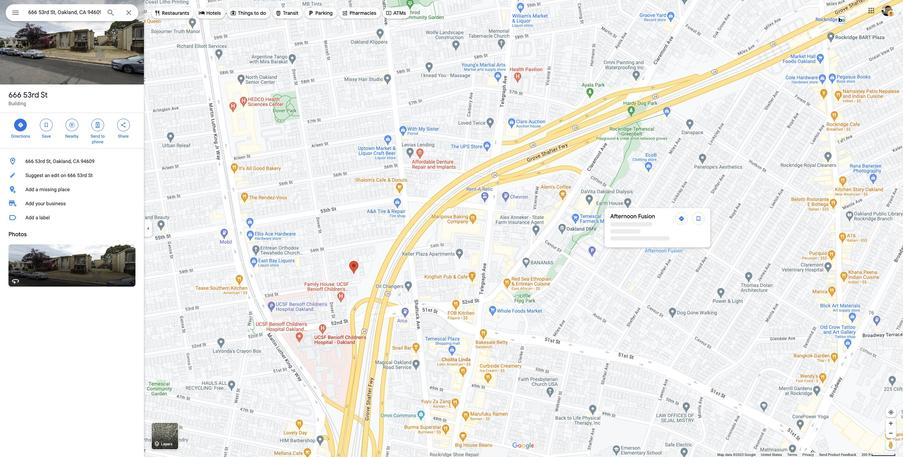 Task type: describe. For each thing, give the bounding box(es) containing it.
label
[[39, 215, 50, 221]]

collapse side panel image
[[144, 225, 152, 233]]

hotels
[[206, 10, 221, 16]]

pharmacies
[[350, 10, 376, 16]]

google maps element
[[0, 0, 903, 458]]

666 for st
[[8, 90, 21, 100]]

to inside send to phone
[[101, 134, 105, 139]]

send for send to phone
[[91, 134, 100, 139]]


[[11, 8, 20, 18]]

 atms
[[386, 9, 406, 17]]

 hotels
[[199, 9, 221, 17]]

privacy
[[803, 454, 814, 458]]

st inside button
[[88, 173, 93, 179]]

 search field
[[6, 4, 138, 23]]

united states button
[[761, 453, 782, 458]]


[[308, 9, 314, 17]]

footer inside google maps element
[[717, 453, 862, 458]]

transit
[[283, 10, 299, 16]]

add a missing place
[[25, 187, 70, 193]]

666 53rd st main content
[[0, 0, 144, 458]]

666 53rd st building
[[8, 90, 48, 107]]

add for add a missing place
[[25, 187, 34, 193]]

product
[[828, 454, 840, 458]]

zoom out image
[[888, 432, 894, 437]]

send product feedback
[[819, 454, 856, 458]]

add a label button
[[0, 211, 144, 225]]

do
[[260, 10, 266, 16]]

building
[[8, 101, 26, 107]]


[[43, 121, 49, 129]]

united states
[[761, 454, 782, 458]]

feedback
[[841, 454, 856, 458]]

send to phone
[[91, 134, 105, 145]]

add your business link
[[0, 197, 144, 211]]

hall
[[623, 236, 630, 241]]

on
[[61, 173, 66, 179]]

666 53rd st, oakland, ca 94609 button
[[0, 155, 144, 169]]


[[154, 9, 161, 17]]

add for add your business
[[25, 201, 34, 207]]

your
[[35, 201, 45, 207]]

directions
[[11, 134, 30, 139]]

afternoon
[[610, 228, 637, 235]]

edit
[[51, 173, 59, 179]]

united
[[761, 454, 771, 458]]

share
[[118, 134, 129, 139]]


[[386, 9, 392, 17]]

map data ©2023 google
[[717, 454, 756, 458]]

business
[[46, 201, 66, 207]]

google
[[745, 454, 756, 458]]

 transit
[[275, 9, 299, 17]]

send for send product feedback
[[819, 454, 827, 458]]

a for label
[[35, 215, 38, 221]]


[[69, 121, 75, 129]]

dance hall element
[[610, 236, 630, 241]]

200
[[862, 454, 868, 458]]

afternoon fusion element
[[610, 228, 655, 236]]

 button
[[6, 4, 25, 23]]



Task type: vqa. For each thing, say whether or not it's contained in the screenshot.


Task type: locate. For each thing, give the bounding box(es) containing it.
layers
[[161, 443, 173, 448]]

0 vertical spatial to
[[254, 10, 259, 16]]

save
[[42, 134, 51, 139]]

add left the label
[[25, 215, 34, 221]]

53rd inside button
[[77, 173, 87, 179]]

1 vertical spatial st
[[88, 173, 93, 179]]

st up 
[[41, 90, 48, 100]]

nearby
[[65, 134, 79, 139]]

200 ft button
[[862, 454, 896, 458]]

st down 94609
[[88, 173, 93, 179]]

st,
[[46, 159, 52, 164]]

666
[[8, 90, 21, 100], [25, 159, 34, 164], [67, 173, 76, 179]]

1 vertical spatial 666
[[25, 159, 34, 164]]

666 right on
[[67, 173, 76, 179]]

a left the missing
[[35, 187, 38, 193]]

1 horizontal spatial to
[[254, 10, 259, 16]]


[[17, 121, 24, 129]]

missing
[[39, 187, 57, 193]]

send
[[91, 134, 100, 139], [819, 454, 827, 458]]

ft
[[869, 454, 871, 458]]

oakland,
[[53, 159, 72, 164]]

afternoon fusion dance hall
[[610, 228, 655, 241]]

st
[[41, 90, 48, 100], [88, 173, 93, 179]]

1 horizontal spatial st
[[88, 173, 93, 179]]

53rd left st,
[[35, 159, 45, 164]]


[[120, 121, 127, 129]]

3 add from the top
[[25, 215, 34, 221]]

show your location image
[[888, 410, 894, 416]]

afternoon fusion tooltip
[[605, 187, 790, 248]]

666 inside button
[[25, 159, 34, 164]]

666 for st,
[[25, 159, 34, 164]]

add your business
[[25, 201, 66, 207]]

footer containing map data ©2023 google
[[717, 453, 862, 458]]

suggest an edit on 666 53rd st
[[25, 173, 93, 179]]

add inside button
[[25, 215, 34, 221]]

data
[[725, 454, 732, 458]]

add down suggest
[[25, 187, 34, 193]]

add
[[25, 187, 34, 193], [25, 201, 34, 207], [25, 215, 34, 221]]

2 vertical spatial 53rd
[[77, 173, 87, 179]]

200 ft
[[862, 454, 871, 458]]

2 vertical spatial add
[[25, 215, 34, 221]]

 parking
[[308, 9, 333, 17]]

atms
[[393, 10, 406, 16]]

photos
[[8, 231, 27, 239]]

dance
[[610, 236, 622, 241]]

None field
[[28, 8, 101, 17]]

a
[[35, 187, 38, 193], [35, 215, 38, 221]]

to
[[254, 10, 259, 16], [101, 134, 105, 139]]

an
[[45, 173, 50, 179]]

none field inside "666 53rd st, oakland, ca 94609" field
[[28, 8, 101, 17]]

parking
[[315, 10, 333, 16]]

a inside button
[[35, 215, 38, 221]]

to inside  things to do
[[254, 10, 259, 16]]

send inside send to phone
[[91, 134, 100, 139]]

1 horizontal spatial send
[[819, 454, 827, 458]]

0 vertical spatial 666
[[8, 90, 21, 100]]

0 vertical spatial a
[[35, 187, 38, 193]]

2 vertical spatial 666
[[67, 173, 76, 179]]

53rd up building
[[23, 90, 39, 100]]


[[230, 9, 236, 17]]

0 vertical spatial add
[[25, 187, 34, 193]]

53rd inside 666 53rd st building
[[23, 90, 39, 100]]

0 horizontal spatial to
[[101, 134, 105, 139]]

53rd for st,
[[35, 159, 45, 164]]

666 53rd st, oakland, ca 94609
[[25, 159, 95, 164]]

ca
[[73, 159, 79, 164]]

suggest
[[25, 173, 43, 179]]

add for add a label
[[25, 215, 34, 221]]

666 53rd St, Oakland, CA 94609 field
[[6, 4, 138, 21]]

©2023
[[733, 454, 744, 458]]

53rd inside button
[[35, 159, 45, 164]]

footer
[[717, 453, 862, 458]]

94609
[[81, 159, 95, 164]]

things
[[238, 10, 253, 16]]

53rd for st
[[23, 90, 39, 100]]

53rd down 94609
[[77, 173, 87, 179]]

a inside "button"
[[35, 187, 38, 193]]

terms button
[[787, 453, 797, 458]]

1 vertical spatial add
[[25, 201, 34, 207]]

send left product
[[819, 454, 827, 458]]

send inside button
[[819, 454, 827, 458]]

666 up building
[[8, 90, 21, 100]]

zoom in image
[[888, 422, 894, 427]]

 things to do
[[230, 9, 266, 17]]

to left do
[[254, 10, 259, 16]]

 restaurants
[[154, 9, 189, 17]]

to up "phone"
[[101, 134, 105, 139]]

add a label
[[25, 215, 50, 221]]

add left the your
[[25, 201, 34, 207]]

place
[[58, 187, 70, 193]]

0 horizontal spatial send
[[91, 134, 100, 139]]

phone
[[92, 140, 104, 145]]

privacy button
[[803, 453, 814, 458]]


[[199, 9, 205, 17]]


[[275, 9, 282, 17]]

states
[[772, 454, 782, 458]]

1 horizontal spatial 666
[[25, 159, 34, 164]]

send up "phone"
[[91, 134, 100, 139]]

1 vertical spatial send
[[819, 454, 827, 458]]

0 vertical spatial send
[[91, 134, 100, 139]]

1 add from the top
[[25, 187, 34, 193]]

0 vertical spatial st
[[41, 90, 48, 100]]

2 horizontal spatial 666
[[67, 173, 76, 179]]

1 vertical spatial a
[[35, 215, 38, 221]]

show street view coverage image
[[886, 440, 896, 451]]

666 inside button
[[67, 173, 76, 179]]

53rd
[[23, 90, 39, 100], [35, 159, 45, 164], [77, 173, 87, 179]]

fusion
[[638, 228, 655, 235]]

send product feedback button
[[819, 453, 856, 458]]

1 a from the top
[[35, 187, 38, 193]]

restaurants
[[162, 10, 189, 16]]

666 inside 666 53rd st building
[[8, 90, 21, 100]]

add a missing place button
[[0, 183, 144, 197]]

 pharmacies
[[342, 9, 376, 17]]

0 vertical spatial 53rd
[[23, 90, 39, 100]]

terms
[[787, 454, 797, 458]]

a for missing
[[35, 187, 38, 193]]

a left the label
[[35, 215, 38, 221]]

actions for 666 53rd st region
[[0, 113, 144, 149]]

2 a from the top
[[35, 215, 38, 221]]

0 horizontal spatial st
[[41, 90, 48, 100]]

suggest an edit on 666 53rd st button
[[0, 169, 144, 183]]

map
[[717, 454, 724, 458]]

666 up suggest
[[25, 159, 34, 164]]


[[342, 9, 348, 17]]

0 horizontal spatial 666
[[8, 90, 21, 100]]

1 vertical spatial to
[[101, 134, 105, 139]]

2 add from the top
[[25, 201, 34, 207]]

add inside "button"
[[25, 187, 34, 193]]


[[94, 121, 101, 129]]

st inside 666 53rd st building
[[41, 90, 48, 100]]

1 vertical spatial 53rd
[[35, 159, 45, 164]]



